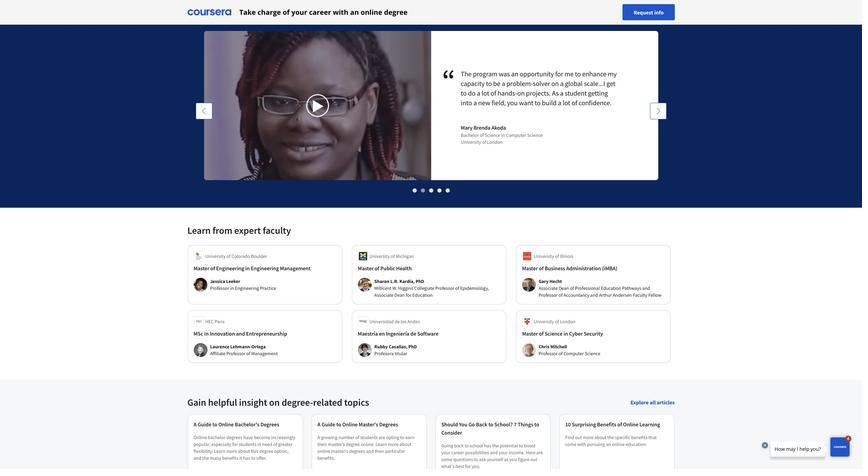 Task type: describe. For each thing, give the bounding box(es) containing it.
laurence
[[210, 344, 229, 350]]

a guide to online bachelor's degrees
[[194, 422, 279, 428]]

degree inside online bachelor degrees have become increasingly popular, especially for students in need of greater flexibility. learn more about this degree option, and the many benefits it has to offer.
[[259, 449, 273, 455]]

career inside going back to school has the potential to boost your career possibilities and your income. here are some questions to ask yourself as you figure out what's best for you.
[[452, 450, 464, 456]]

science inside chris mitchell professor of computer science
[[585, 351, 601, 357]]

science down "university of london"
[[545, 331, 563, 337]]

1 vertical spatial their
[[375, 449, 384, 455]]

more inside online bachelor degrees have become increasingly popular, especially for students in need of greater flexibility. learn more about this degree option, and the many benefits it has to offer.
[[226, 449, 237, 455]]

offer.
[[257, 456, 267, 462]]

problem-
[[507, 79, 533, 88]]

master for master of business administration (imba)
[[522, 265, 538, 272]]

de inside 'link'
[[411, 331, 417, 337]]

an inside "the program was an opportunity for me to enhance my capacity to be a problem-solver on a global scale...i get to do a lot of hands-on projects. as a student getting into a new field, you want to build a lot of confidence."
[[512, 70, 519, 78]]

more inside 'find out more about the specific benefits that come with pursuing an online education.'
[[583, 435, 594, 441]]

you.
[[472, 464, 481, 470]]

hecht
[[550, 279, 562, 285]]

coursera
[[339, 2, 376, 14]]

find out more about the specific benefits that come with pursuing an online education.
[[566, 435, 657, 448]]

7
[[514, 422, 517, 428]]

take charge of your career with an online degree
[[240, 7, 408, 17]]

msc
[[194, 331, 203, 337]]

on down problem-
[[518, 89, 525, 97]]

potential
[[500, 443, 518, 449]]

projects.
[[526, 89, 551, 97]]

0 horizontal spatial an
[[350, 7, 359, 17]]

professor inside laurence lehmann-ortega affiliate professor of management
[[226, 351, 246, 357]]

master for master of science in cyber security
[[522, 331, 538, 337]]

surprising
[[572, 422, 596, 428]]

questions
[[454, 457, 473, 463]]

mitchell
[[551, 344, 567, 350]]

have
[[244, 435, 253, 441]]

out inside 'find out more about the specific benefits that come with pursuing an online education.'
[[575, 435, 582, 441]]

that
[[649, 435, 657, 441]]

popular,
[[194, 442, 211, 448]]

student
[[565, 89, 587, 97]]

degrees for a guide to online bachelor's degrees
[[261, 422, 279, 428]]

option,
[[274, 449, 289, 455]]

dean inside gary hecht associate dean of professional education pathways and professor of accountancy and arthur andersen faculty fellow
[[559, 285, 569, 292]]

management inside laurence lehmann-ortega affiliate professor of management
[[251, 351, 278, 357]]

a guide to online master's degrees link
[[318, 421, 421, 429]]

of inside sharon l.r. kardia, phd millicent w. higgins collegiate professor of epidemiology, associate dean for education
[[456, 285, 460, 292]]

back
[[476, 422, 488, 428]]

my
[[608, 70, 617, 78]]

brenda
[[474, 124, 491, 131]]

administration
[[567, 265, 601, 272]]

what's
[[442, 464, 455, 470]]

online bachelor degrees have become increasingly popular, especially for students in need of greater flexibility. learn more about this degree option, and the many benefits it has to offer.
[[194, 435, 295, 462]]

and down professional
[[591, 292, 598, 299]]

en
[[379, 331, 385, 337]]

andes
[[408, 319, 420, 325]]

computer inside mary brenda akoda bachelor of science in computer science university of london
[[506, 132, 527, 138]]

expert
[[234, 225, 261, 237]]

faculty
[[633, 292, 648, 299]]

in down colorado
[[245, 265, 250, 272]]

master of business administration (imba) link
[[522, 264, 665, 273]]

and inside going back to school has the potential to boost your career possibilities and your income. here are some questions to ask yourself as you figure out what's best for you.
[[490, 450, 498, 456]]

why
[[209, 2, 226, 14]]

earn
[[406, 435, 415, 441]]

should you go back to school? 7 things to consider link
[[442, 421, 545, 437]]

engineering for leeker
[[235, 285, 259, 292]]

going back to school has the potential to boost your career possibilities and your income. here are some questions to ask yourself as you figure out what's best for you.
[[442, 443, 543, 470]]

do
[[468, 89, 476, 97]]

university for master of science in cyber security
[[534, 319, 554, 325]]

health
[[396, 265, 412, 272]]

degrees inside online bachelor degrees have become increasingly popular, especially for students in need of greater flexibility. learn more about this degree option, and the many benefits it has to offer.
[[227, 435, 243, 441]]

master of business administration (imba)
[[522, 265, 618, 272]]

previous testimonial element
[[196, 103, 212, 297]]

master of engineering in engineering management
[[194, 265, 311, 272]]

0 vertical spatial lot
[[482, 89, 490, 97]]

engineering for of
[[251, 265, 279, 272]]

be
[[494, 79, 501, 88]]

increasingly
[[271, 435, 295, 441]]

accountancy
[[564, 292, 590, 299]]

boost
[[524, 443, 536, 449]]

laurence lehmann-ortega affiliate professor of management
[[210, 344, 278, 357]]

msc in innovation and entrepreneurship
[[194, 331, 287, 337]]

professional
[[575, 285, 600, 292]]

pathways
[[623, 285, 642, 292]]

to inside a growing number of students are opting to earn their master's degree online. learn more about online master's degrees and their particular benefits.
[[400, 435, 405, 441]]

professor inside gary hecht associate dean of professional education pathways and professor of accountancy and arthur andersen faculty fellow
[[539, 292, 558, 299]]

maestría en ingeniería de software
[[358, 331, 439, 337]]

school
[[470, 443, 483, 449]]

0 horizontal spatial learn
[[188, 225, 211, 237]]

associate inside sharon l.r. kardia, phd millicent w. higgins collegiate professor of epidemiology, associate dean for education
[[375, 292, 394, 299]]

master's
[[331, 449, 348, 455]]

kardia,
[[400, 279, 415, 285]]

an inside 'find out more about the specific benefits that come with pursuing an online education.'
[[606, 442, 611, 448]]

learn inside a growing number of students are opting to earn their master's degree online. learn more about online master's degrees and their particular benefits.
[[376, 442, 387, 448]]

bachelor
[[208, 435, 226, 441]]

gary
[[539, 279, 549, 285]]

master for master of engineering in engineering management
[[194, 265, 209, 272]]

degree inside a growing number of students are opting to earn their master's degree online. learn more about online master's degrees and their particular benefits.
[[346, 442, 360, 448]]

rubby
[[375, 344, 388, 350]]

professor inside jessica leeker professor in engineering practice
[[210, 285, 229, 292]]

dean inside sharon l.r. kardia, phd millicent w. higgins collegiate professor of epidemiology, associate dean for education
[[395, 292, 405, 299]]

professor inside sharon l.r. kardia, phd millicent w. higgins collegiate professor of epidemiology, associate dean for education
[[436, 285, 455, 292]]

on right insight
[[269, 397, 280, 409]]

you
[[459, 422, 468, 428]]

science down want
[[528, 132, 543, 138]]

bachelor's
[[235, 422, 260, 428]]

0 vertical spatial management
[[280, 265, 311, 272]]

degrees for a guide to online master's degrees
[[379, 422, 398, 428]]

on up as
[[552, 79, 559, 88]]

innovation
[[210, 331, 235, 337]]

into
[[461, 98, 472, 107]]

coursera image
[[188, 7, 231, 18]]

for inside going back to school has the potential to boost your career possibilities and your income. here are some questions to ask yourself as you figure out what's best for you.
[[465, 464, 471, 470]]

online inside a guide to online bachelor's degrees link
[[219, 422, 234, 428]]

universidad
[[370, 319, 394, 325]]

gain
[[188, 397, 206, 409]]

a for a guide to online master's degrees
[[318, 422, 321, 428]]

you inside going back to school has the potential to boost your career possibilities and your income. here are some questions to ask yourself as you figure out what's best for you.
[[510, 457, 517, 463]]

profesora
[[375, 351, 394, 357]]

and inside msc in innovation and entrepreneurship link
[[236, 331, 245, 337]]

hear
[[188, 2, 207, 14]]

back
[[454, 443, 464, 449]]

topics
[[344, 397, 369, 409]]

online inside a guide to online master's degrees link
[[342, 422, 358, 428]]

of inside laurence lehmann-ortega affiliate professor of management
[[246, 351, 251, 357]]

has inside going back to school has the potential to boost your career possibilities and your income. here are some questions to ask yourself as you figure out what's best for you.
[[484, 443, 492, 449]]

hec paris
[[205, 319, 225, 325]]

boulder
[[251, 253, 267, 260]]

with inside 'find out more about the specific benefits that come with pursuing an online education.'
[[578, 442, 587, 448]]

the program was an opportunity for me to enhance my capacity to be a problem-solver on a global scale...i get to do a lot of hands-on projects. as a student getting into a new field, you want to build a lot of confidence.
[[461, 70, 617, 107]]

learning
[[290, 2, 324, 14]]

in right msc
[[204, 331, 209, 337]]

2 horizontal spatial degree
[[384, 7, 408, 17]]

next image
[[655, 108, 662, 115]]

specific
[[615, 435, 631, 441]]

helpful
[[208, 397, 237, 409]]

in inside online bachelor degrees have become increasingly popular, especially for students in need of greater flexibility. learn more about this degree option, and the many benefits it has to offer.
[[258, 442, 261, 448]]

to inside online bachelor degrees have become increasingly popular, especially for students in need of greater flexibility. learn more about this degree option, and the many benefits it has to offer.
[[251, 456, 256, 462]]

explore all articles
[[631, 399, 675, 406]]

the inside 'find out more about the specific benefits that come with pursuing an online education.'
[[608, 435, 614, 441]]

students inside a growing number of students are opting to earn their master's degree online. learn more about online master's degrees and their particular benefits.
[[361, 435, 378, 441]]

going
[[442, 443, 454, 449]]

business
[[545, 265, 566, 272]]

epidemiology,
[[461, 285, 489, 292]]

chris
[[539, 344, 550, 350]]

about inside 'find out more about the specific benefits that come with pursuing an online education.'
[[595, 435, 607, 441]]

0 horizontal spatial career
[[309, 7, 331, 17]]

jessica leeker professor in engineering practice
[[210, 279, 276, 292]]

benefits inside 'find out more about the specific benefits that come with pursuing an online education.'
[[632, 435, 648, 441]]

best
[[456, 464, 464, 470]]

of inside chris mitchell professor of computer science
[[559, 351, 563, 357]]

field,
[[492, 98, 506, 107]]

previous image
[[201, 108, 207, 115]]

about inside a growing number of students are opting to earn their master's degree online. learn more about online master's degrees and their particular benefits.
[[400, 442, 412, 448]]

education inside sharon l.r. kardia, phd millicent w. higgins collegiate professor of epidemiology, associate dean for education
[[413, 292, 433, 299]]

casallas,
[[389, 344, 408, 350]]

software
[[418, 331, 439, 337]]

higgins
[[398, 285, 414, 292]]

and inside a growing number of students are opting to earn their master's degree online. learn more about online master's degrees and their particular benefits.
[[366, 449, 374, 455]]

0 horizontal spatial their
[[318, 442, 327, 448]]

are inside going back to school has the potential to boost your career possibilities and your income. here are some questions to ask yourself as you figure out what's best for you.
[[537, 450, 543, 456]]

particular
[[385, 449, 405, 455]]

about inside online bachelor degrees have become increasingly popular, especially for students in need of greater flexibility. learn more about this degree option, and the many benefits it has to offer.
[[238, 449, 250, 455]]

1 horizontal spatial lot
[[563, 98, 571, 107]]



Task type: vqa. For each thing, say whether or not it's contained in the screenshot.


Task type: locate. For each thing, give the bounding box(es) containing it.
has right school
[[484, 443, 492, 449]]

engineering inside jessica leeker professor in engineering practice
[[235, 285, 259, 292]]

jessica
[[210, 279, 225, 285]]

0 horizontal spatial with
[[333, 7, 349, 17]]

millicent
[[375, 285, 392, 292]]

master of public health link
[[358, 264, 501, 273]]

professor down gary at bottom right
[[539, 292, 558, 299]]

1 vertical spatial you
[[510, 457, 517, 463]]

1 horizontal spatial dean
[[559, 285, 569, 292]]

phd inside sharon l.r. kardia, phd millicent w. higgins collegiate professor of epidemiology, associate dean for education
[[416, 279, 424, 285]]

computer inside chris mitchell professor of computer science
[[564, 351, 584, 357]]

master of public health
[[358, 265, 412, 272]]

and up yourself
[[490, 450, 498, 456]]

illinois
[[560, 253, 574, 260]]

filled play image
[[312, 100, 325, 113]]

0 horizontal spatial dean
[[395, 292, 405, 299]]

2 vertical spatial more
[[226, 449, 237, 455]]

1 horizontal spatial learn
[[214, 449, 226, 455]]

and down online.
[[366, 449, 374, 455]]

lot up new
[[482, 89, 490, 97]]

request info
[[634, 9, 664, 16]]

of inside a growing number of students are opting to earn their master's degree online. learn more about online master's degrees and their particular benefits.
[[356, 435, 360, 441]]

1 horizontal spatial online
[[361, 7, 383, 17]]

education down collegiate
[[413, 292, 433, 299]]

the down "flexibility." on the left of page
[[202, 456, 209, 462]]

professor down the chris
[[539, 351, 558, 357]]

for inside sharon l.r. kardia, phd millicent w. higgins collegiate professor of epidemiology, associate dean for education
[[406, 292, 412, 299]]

master's
[[359, 422, 378, 428]]

0 horizontal spatial benefits
[[222, 456, 239, 462]]

london inside mary brenda akoda bachelor of science in computer science university of london
[[487, 139, 503, 145]]

gain helpful insight on degree-related topics
[[188, 397, 369, 409]]

you down hands-
[[508, 98, 518, 107]]

a guide to online bachelor's degrees link
[[194, 421, 297, 429]]

become
[[254, 435, 270, 441]]

0 vertical spatial dean
[[559, 285, 569, 292]]

2 vertical spatial the
[[202, 456, 209, 462]]

a right as
[[560, 89, 564, 97]]

degrees up opting
[[379, 422, 398, 428]]

opting
[[386, 435, 399, 441]]

online up the bachelor
[[219, 422, 234, 428]]

engineering up leeker
[[216, 265, 244, 272]]

in inside mary brenda akoda bachelor of science in computer science university of london
[[502, 132, 505, 138]]

your up as
[[499, 450, 508, 456]]

education inside gary hecht associate dean of professional education pathways and professor of accountancy and arthur andersen faculty fellow
[[601, 285, 622, 292]]

degrees inside a guide to online bachelor's degrees link
[[261, 422, 279, 428]]

learn down opting
[[376, 442, 387, 448]]

a for a growing number of students are opting to earn their master's degree online. learn more about online master's degrees and their particular benefits.
[[318, 435, 320, 441]]

their down growing
[[318, 442, 327, 448]]

0 vertical spatial has
[[484, 443, 492, 449]]

has inside online bachelor degrees have become increasingly popular, especially for students in need of greater flexibility. learn more about this degree option, and the many benefits it has to offer.
[[243, 456, 250, 462]]

associate down millicent
[[375, 292, 394, 299]]

a inside a guide to online bachelor's degrees link
[[194, 422, 197, 428]]

figure
[[518, 457, 530, 463]]

degrees
[[227, 435, 243, 441], [349, 449, 365, 455]]

degrees up become
[[261, 422, 279, 428]]

in down akoda
[[502, 132, 505, 138]]

your right enjoy
[[292, 7, 307, 17]]

are left opting
[[379, 435, 385, 441]]

0 horizontal spatial degrees
[[227, 435, 243, 441]]

professor right collegiate
[[436, 285, 455, 292]]

are right here
[[537, 450, 543, 456]]

the inside going back to school has the potential to boost your career possibilities and your income. here are some questions to ask yourself as you figure out what's best for you.
[[492, 443, 499, 449]]

science down "master of science in cyber security" link
[[585, 351, 601, 357]]

has right it
[[243, 456, 250, 462]]

are inside a growing number of students are opting to earn their master's degree online. learn more about online master's degrees and their particular benefits.
[[379, 435, 385, 441]]

associate down gary at bottom right
[[539, 285, 558, 292]]

for right especially
[[232, 442, 238, 448]]

a right into
[[474, 98, 477, 107]]

their
[[318, 442, 327, 448], [375, 449, 384, 455]]

the
[[608, 435, 614, 441], [492, 443, 499, 449], [202, 456, 209, 462]]

hec
[[205, 319, 214, 325]]

online up popular,
[[194, 435, 207, 441]]

0 vertical spatial the
[[608, 435, 614, 441]]

1 horizontal spatial your
[[442, 450, 451, 456]]

1 horizontal spatial about
[[400, 442, 412, 448]]

1 vertical spatial associate
[[375, 292, 394, 299]]

professor down lehmann-
[[226, 351, 246, 357]]

out
[[575, 435, 582, 441], [531, 457, 538, 463]]

0 horizontal spatial management
[[251, 351, 278, 357]]

their left the particular
[[375, 449, 384, 455]]

find
[[566, 435, 575, 441]]

computer down mitchell
[[564, 351, 584, 357]]

degrees inside a guide to online master's degrees link
[[379, 422, 398, 428]]

master's
[[328, 442, 345, 448]]

out down here
[[531, 457, 538, 463]]

1 horizontal spatial degree
[[346, 442, 360, 448]]

0 vertical spatial their
[[318, 442, 327, 448]]

science down akoda
[[485, 132, 501, 138]]

hands-
[[498, 89, 518, 97]]

2 vertical spatial about
[[238, 449, 250, 455]]

a growing number of students are opting to earn their master's degree online. learn more about online master's degrees and their particular benefits.
[[318, 435, 415, 462]]

associate inside gary hecht associate dean of professional education pathways and professor of accountancy and arthur andersen faculty fellow
[[539, 285, 558, 292]]

1 horizontal spatial management
[[280, 265, 311, 272]]

0 vertical spatial london
[[487, 139, 503, 145]]

1 vertical spatial london
[[560, 319, 576, 325]]

university of michigan
[[370, 253, 414, 260]]

1 horizontal spatial are
[[537, 450, 543, 456]]

possibilities
[[465, 450, 489, 456]]

0 horizontal spatial de
[[395, 319, 400, 325]]

build
[[542, 98, 557, 107]]

mary brenda akoda bachelor of science in computer science university of london
[[461, 124, 543, 145]]

a right be
[[502, 79, 506, 88]]

1 vertical spatial about
[[400, 442, 412, 448]]

university up master of science in cyber security
[[534, 319, 554, 325]]

0 horizontal spatial has
[[243, 456, 250, 462]]

0 horizontal spatial guide
[[198, 422, 212, 428]]

out right "find" at the bottom
[[575, 435, 582, 441]]

2 guide from the left
[[322, 422, 335, 428]]

degrees down online.
[[349, 449, 365, 455]]

1 horizontal spatial computer
[[564, 351, 584, 357]]

enhance
[[583, 70, 607, 78]]

and
[[643, 285, 650, 292], [591, 292, 598, 299], [236, 331, 245, 337], [366, 449, 374, 455], [490, 450, 498, 456], [194, 456, 201, 462]]

faculty
[[263, 225, 291, 237]]

this
[[251, 449, 258, 455]]

students up online.
[[361, 435, 378, 441]]

1 vertical spatial online
[[612, 442, 625, 448]]

you inside "the program was an opportunity for me to enhance my capacity to be a problem-solver on a global scale...i get to do a lot of hands-on projects. as a student getting into a new field, you want to build a lot of confidence."
[[508, 98, 518, 107]]

guide
[[198, 422, 212, 428], [322, 422, 335, 428]]

about down earn on the bottom
[[400, 442, 412, 448]]

1 vertical spatial computer
[[564, 351, 584, 357]]

for inside online bachelor degrees have become increasingly popular, especially for students in need of greater flexibility. learn more about this degree option, and the many benefits it has to offer.
[[232, 442, 238, 448]]

master of science in cyber security
[[522, 331, 603, 337]]

education
[[601, 285, 622, 292], [413, 292, 433, 299]]

about up pursuing
[[595, 435, 607, 441]]

"
[[442, 62, 461, 97]]

the left the potential
[[492, 443, 499, 449]]

professor inside chris mitchell professor of computer science
[[539, 351, 558, 357]]

0 vertical spatial associate
[[539, 285, 558, 292]]

with right come
[[578, 442, 587, 448]]

engineering down boulder
[[251, 265, 279, 272]]

1 vertical spatial lot
[[563, 98, 571, 107]]

university inside mary brenda akoda bachelor of science in computer science university of london
[[461, 139, 481, 145]]

1 vertical spatial career
[[452, 450, 464, 456]]

university down bachelor
[[461, 139, 481, 145]]

university of colorado boulder
[[205, 253, 267, 260]]

a right do
[[477, 89, 481, 97]]

explore
[[631, 399, 649, 406]]

0 horizontal spatial associate
[[375, 292, 394, 299]]

0 horizontal spatial degree
[[259, 449, 273, 455]]

1 horizontal spatial with
[[578, 442, 587, 448]]

out inside going back to school has the potential to boost your career possibilities and your income. here are some questions to ask yourself as you figure out what's best for you.
[[531, 457, 538, 463]]

guide up growing
[[322, 422, 335, 428]]

degrees down 'a guide to online bachelor's degrees'
[[227, 435, 243, 441]]

on
[[326, 2, 337, 14], [552, 79, 559, 88], [518, 89, 525, 97], [269, 397, 280, 409]]

greater
[[278, 442, 293, 448]]

1 vertical spatial benefits
[[222, 456, 239, 462]]

london down akoda
[[487, 139, 503, 145]]

10
[[566, 422, 571, 428]]

online inside a growing number of students are opting to earn their master's degree online. learn more about online master's degrees and their particular benefits.
[[318, 449, 330, 455]]

some
[[442, 457, 453, 463]]

a up popular,
[[194, 422, 197, 428]]

has
[[484, 443, 492, 449], [243, 456, 250, 462]]

computer down akoda
[[506, 132, 527, 138]]

for down higgins
[[406, 292, 412, 299]]

online inside online bachelor degrees have become increasingly popular, especially for students in need of greater flexibility. learn more about this degree option, and the many benefits it has to offer.
[[194, 435, 207, 441]]

phd
[[416, 279, 424, 285], [409, 344, 417, 350]]

hear why students enjoy learning on coursera
[[188, 2, 376, 14]]

1 horizontal spatial has
[[484, 443, 492, 449]]

you
[[508, 98, 518, 107], [510, 457, 517, 463]]

maestría en ingeniería de software link
[[358, 330, 501, 338]]

0 vertical spatial computer
[[506, 132, 527, 138]]

2 horizontal spatial your
[[499, 450, 508, 456]]

chris mitchell professor of computer science
[[539, 344, 601, 357]]

related
[[313, 397, 343, 409]]

0 horizontal spatial out
[[531, 457, 538, 463]]

about up it
[[238, 449, 250, 455]]

0 vertical spatial are
[[379, 435, 385, 441]]

university up the jessica
[[205, 253, 226, 260]]

university for master of engineering in engineering management
[[205, 253, 226, 260]]

the left specific
[[608, 435, 614, 441]]

0 horizontal spatial are
[[379, 435, 385, 441]]

0 horizontal spatial london
[[487, 139, 503, 145]]

on right learning
[[326, 2, 337, 14]]

0 vertical spatial an
[[350, 7, 359, 17]]

education.
[[626, 442, 648, 448]]

online inside "10 surprising benefits of online learning" link
[[623, 422, 639, 428]]

(imba)
[[602, 265, 618, 272]]

and down "flexibility." on the left of page
[[194, 456, 201, 462]]

engineering down leeker
[[235, 285, 259, 292]]

more inside a growing number of students are opting to earn their master's degree online. learn more about online master's degrees and their particular benefits.
[[388, 442, 399, 448]]

0 horizontal spatial lot
[[482, 89, 490, 97]]

new
[[479, 98, 491, 107]]

1 horizontal spatial out
[[575, 435, 582, 441]]

1 horizontal spatial associate
[[539, 285, 558, 292]]

in inside jessica leeker professor in engineering practice
[[230, 285, 234, 292]]

1 vertical spatial has
[[243, 456, 250, 462]]

1 vertical spatial management
[[251, 351, 278, 357]]

1 vertical spatial degree
[[346, 442, 360, 448]]

benefits left it
[[222, 456, 239, 462]]

london up master of science in cyber security
[[560, 319, 576, 325]]

university for master of business administration (imba)
[[534, 253, 554, 260]]

1 degrees from the left
[[261, 422, 279, 428]]

online
[[219, 422, 234, 428], [342, 422, 358, 428], [623, 422, 639, 428], [194, 435, 207, 441]]

take
[[240, 7, 256, 17]]

phd right casallas,
[[409, 344, 417, 350]]

0 vertical spatial online
[[361, 7, 383, 17]]

learn inside online bachelor degrees have become increasingly popular, especially for students in need of greater flexibility. learn more about this degree option, and the many benefits it has to offer.
[[214, 449, 226, 455]]

benefits.
[[318, 456, 335, 462]]

degrees inside a growing number of students are opting to earn their master's degree online. learn more about online master's degrees and their particular benefits.
[[349, 449, 365, 455]]

2 horizontal spatial an
[[606, 442, 611, 448]]

of inside online bachelor degrees have become increasingly popular, especially for students in need of greater flexibility. learn more about this degree option, and the many benefits it has to offer.
[[273, 442, 277, 448]]

pursuing
[[588, 442, 605, 448]]

0 vertical spatial you
[[508, 98, 518, 107]]

0 horizontal spatial the
[[202, 456, 209, 462]]

master of science in cyber security link
[[522, 330, 665, 338]]

0 vertical spatial de
[[395, 319, 400, 325]]

learn left from
[[188, 225, 211, 237]]

master for master of public health
[[358, 265, 374, 272]]

1 vertical spatial the
[[492, 443, 499, 449]]

the inside online bachelor degrees have become increasingly popular, especially for students in need of greater flexibility. learn more about this degree option, and the many benefits it has to offer.
[[202, 456, 209, 462]]

students right why
[[228, 2, 264, 14]]

enjoy
[[266, 2, 289, 14]]

university up master of public health
[[370, 253, 390, 260]]

titular
[[395, 351, 407, 357]]

degrees
[[261, 422, 279, 428], [379, 422, 398, 428]]

1 vertical spatial degrees
[[349, 449, 365, 455]]

students inside online bachelor degrees have become increasingly popular, especially for students in need of greater flexibility. learn more about this degree option, and the many benefits it has to offer.
[[239, 442, 257, 448]]

many
[[210, 456, 221, 462]]

with right learning
[[333, 7, 349, 17]]

online.
[[361, 442, 375, 448]]

for inside "the program was an opportunity for me to enhance my capacity to be a problem-solver on a global scale...i get to do a lot of hands-on projects. as a student getting into a new field, you want to build a lot of confidence."
[[556, 70, 564, 78]]

more down especially
[[226, 449, 237, 455]]

1 vertical spatial more
[[388, 442, 399, 448]]

should you go back to school? 7 things to consider
[[442, 422, 540, 437]]

guide for a guide to online master's degrees
[[322, 422, 335, 428]]

1 horizontal spatial an
[[512, 70, 519, 78]]

for left 'me'
[[556, 70, 564, 78]]

1 vertical spatial dean
[[395, 292, 405, 299]]

1 horizontal spatial london
[[560, 319, 576, 325]]

1 vertical spatial learn
[[376, 442, 387, 448]]

maestría
[[358, 331, 378, 337]]

a left growing
[[318, 435, 320, 441]]

london
[[487, 139, 503, 145], [560, 319, 576, 325]]

guide for a guide to online bachelor's degrees
[[198, 422, 212, 428]]

next testimonial element
[[650, 103, 667, 297]]

online
[[361, 7, 383, 17], [612, 442, 625, 448], [318, 449, 330, 455]]

dean down w.
[[395, 292, 405, 299]]

2 horizontal spatial learn
[[376, 442, 387, 448]]

leeker
[[226, 279, 240, 285]]

fellow
[[649, 292, 662, 299]]

especially
[[212, 442, 232, 448]]

it
[[240, 456, 242, 462]]

online up specific
[[623, 422, 639, 428]]

1 horizontal spatial career
[[452, 450, 464, 456]]

0 vertical spatial degrees
[[227, 435, 243, 441]]

sharon l.r. kardia, phd millicent w. higgins collegiate professor of epidemiology, associate dean for education
[[375, 279, 489, 299]]

de down andes
[[411, 331, 417, 337]]

a
[[194, 422, 197, 428], [318, 422, 321, 428], [318, 435, 320, 441]]

2 horizontal spatial online
[[612, 442, 625, 448]]

0 vertical spatial career
[[309, 7, 331, 17]]

slides element
[[188, 187, 675, 194]]

1 horizontal spatial education
[[601, 285, 622, 292]]

university up the business at the bottom right of page
[[534, 253, 554, 260]]

1 vertical spatial are
[[537, 450, 543, 456]]

students down have
[[239, 442, 257, 448]]

and up faculty at the right bottom
[[643, 285, 650, 292]]

0 vertical spatial learn
[[188, 225, 211, 237]]

management
[[280, 265, 311, 272], [251, 351, 278, 357]]

learning
[[640, 422, 660, 428]]

1 vertical spatial phd
[[409, 344, 417, 350]]

1 vertical spatial de
[[411, 331, 417, 337]]

0 horizontal spatial online
[[318, 449, 330, 455]]

and up lehmann-
[[236, 331, 245, 337]]

for right the best
[[465, 464, 471, 470]]

0 horizontal spatial your
[[292, 7, 307, 17]]

for
[[556, 70, 564, 78], [406, 292, 412, 299], [232, 442, 238, 448], [465, 464, 471, 470]]

0 vertical spatial about
[[595, 435, 607, 441]]

more down opting
[[388, 442, 399, 448]]

a
[[502, 79, 506, 88], [561, 79, 564, 88], [477, 89, 481, 97], [560, 89, 564, 97], [474, 98, 477, 107], [558, 98, 562, 107]]

lot down student
[[563, 98, 571, 107]]

arthur
[[599, 292, 612, 299]]

0 vertical spatial out
[[575, 435, 582, 441]]

entrepreneurship
[[246, 331, 287, 337]]

a inside a growing number of students are opting to earn their master's degree online. learn more about online master's degrees and their particular benefits.
[[318, 435, 320, 441]]

lehmann-
[[230, 344, 252, 350]]

0 vertical spatial students
[[228, 2, 264, 14]]

1 guide from the left
[[198, 422, 212, 428]]

a down related
[[318, 422, 321, 428]]

2 vertical spatial learn
[[214, 449, 226, 455]]

school?
[[495, 422, 513, 428]]

2 degrees from the left
[[379, 422, 398, 428]]

1 vertical spatial with
[[578, 442, 587, 448]]

0 vertical spatial benefits
[[632, 435, 648, 441]]

online inside 'find out more about the specific benefits that come with pursuing an online education.'
[[612, 442, 625, 448]]

phd up collegiate
[[416, 279, 424, 285]]

a inside a guide to online master's degrees link
[[318, 422, 321, 428]]

learn down especially
[[214, 449, 226, 455]]

1 horizontal spatial benefits
[[632, 435, 648, 441]]

professor down the jessica
[[210, 285, 229, 292]]

here
[[526, 450, 536, 456]]

benefits inside online bachelor degrees have become increasingly popular, especially for students in need of greater flexibility. learn more about this degree option, and the many benefits it has to offer.
[[222, 456, 239, 462]]

more up pursuing
[[583, 435, 594, 441]]

1 horizontal spatial degrees
[[349, 449, 365, 455]]

as
[[552, 89, 559, 97]]

want
[[519, 98, 534, 107]]

1 horizontal spatial degrees
[[379, 422, 398, 428]]

and inside online bachelor degrees have become increasingly popular, especially for students in need of greater flexibility. learn more about this degree option, and the many benefits it has to offer.
[[194, 456, 201, 462]]

1 vertical spatial an
[[512, 70, 519, 78]]

2 horizontal spatial the
[[608, 435, 614, 441]]

0 vertical spatial degree
[[384, 7, 408, 17]]

de left the los
[[395, 319, 400, 325]]

a left global
[[561, 79, 564, 88]]

0 horizontal spatial computer
[[506, 132, 527, 138]]

phd inside the rubby casallas, phd profesora titular
[[409, 344, 417, 350]]

0 horizontal spatial about
[[238, 449, 250, 455]]

0 horizontal spatial education
[[413, 292, 433, 299]]

your up some
[[442, 450, 451, 456]]

education up "arthur"
[[601, 285, 622, 292]]

guide up the bachelor
[[198, 422, 212, 428]]

1 vertical spatial out
[[531, 457, 538, 463]]

a right build
[[558, 98, 562, 107]]

you right as
[[510, 457, 517, 463]]

university for master of public health
[[370, 253, 390, 260]]

0 vertical spatial education
[[601, 285, 622, 292]]

in down leeker
[[230, 285, 234, 292]]

a for a guide to online bachelor's degrees
[[194, 422, 197, 428]]

in left cyber
[[564, 331, 568, 337]]



